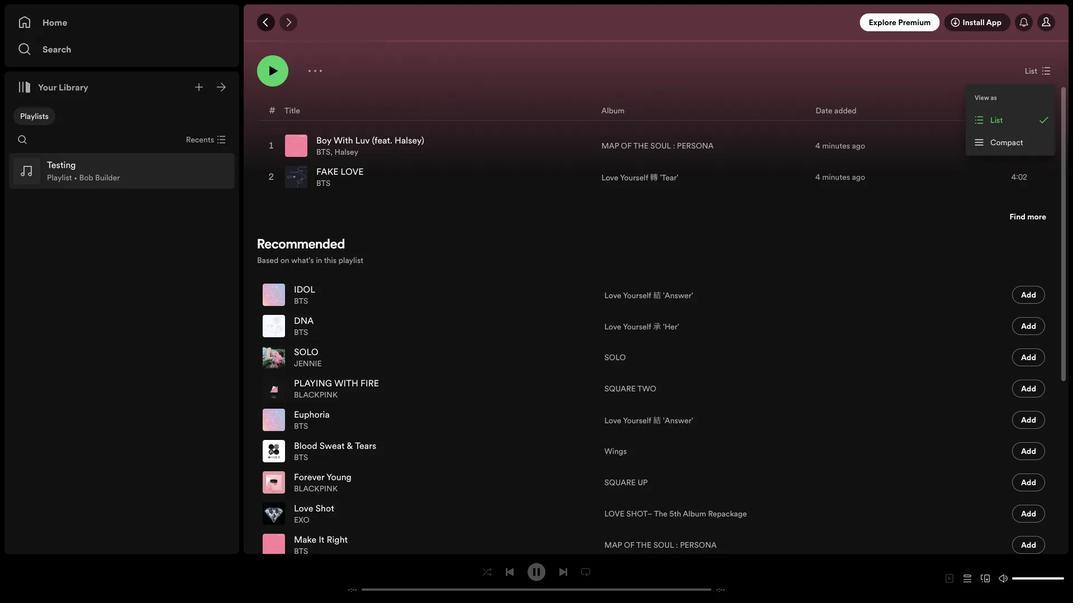 Task type: vqa. For each thing, say whether or not it's contained in the screenshot.


Task type: locate. For each thing, give the bounding box(es) containing it.
bts inside idol bts
[[294, 296, 308, 307]]

playing with fire cell
[[263, 374, 383, 404]]

square left up
[[604, 478, 636, 488]]

love for dna
[[604, 321, 621, 332]]

bts up blood
[[294, 421, 308, 432]]

date
[[816, 105, 832, 116]]

luv
[[355, 134, 370, 147]]

pause image
[[532, 568, 541, 577]]

4
[[815, 141, 820, 151], [815, 172, 820, 182]]

euphoria cell
[[263, 405, 334, 435]]

idol
[[294, 284, 315, 296]]

solo for solo jennie
[[294, 346, 318, 359]]

1 vertical spatial of
[[624, 540, 635, 551]]

add for euphoria
[[1021, 415, 1036, 426]]

fake
[[316, 166, 338, 178]]

bts
[[316, 147, 330, 157], [316, 178, 330, 189], [294, 296, 308, 307], [294, 327, 308, 338], [294, 421, 308, 432], [294, 452, 308, 463], [294, 546, 308, 557]]

add
[[1021, 290, 1036, 300], [1021, 321, 1036, 332], [1021, 352, 1036, 363], [1021, 384, 1036, 394], [1021, 415, 1036, 426], [1021, 446, 1036, 457], [1021, 478, 1036, 488], [1021, 509, 1036, 520], [1021, 540, 1036, 551]]

1 vertical spatial ago
[[852, 172, 865, 182]]

1 vertical spatial blackpink link
[[294, 484, 338, 494]]

love shot cell
[[263, 499, 339, 529]]

1 vertical spatial map of the soul : persona link
[[604, 540, 717, 551]]

love inside fake love bts
[[341, 166, 364, 178]]

2 ago from the top
[[852, 172, 865, 182]]

recommended based on what's in this playlist
[[257, 239, 363, 265]]

7 add button from the top
[[1012, 474, 1045, 492]]

0 horizontal spatial -:--
[[348, 586, 357, 594]]

6 add button from the top
[[1012, 443, 1045, 461]]

bts inside boy with luv (feat. halsey) bts , halsey
[[316, 147, 330, 157]]

: up 'tear'
[[673, 141, 675, 151]]

2 add button from the top
[[1012, 317, 1045, 335]]

blackpink link up love shot link
[[294, 484, 338, 494]]

solo
[[294, 346, 318, 359], [604, 352, 626, 363]]

map inside the testing grid
[[601, 141, 619, 151]]

1 vertical spatial love yourself 結 'answer' link
[[604, 414, 693, 426]]

recents
[[186, 134, 214, 145]]

blackpink link inside the playing with fire cell
[[294, 390, 338, 400]]

bts link inside make it right cell
[[294, 546, 308, 557]]

結 down the two
[[653, 415, 661, 426]]

map of the soul : persona link up 轉
[[601, 141, 714, 151]]

album
[[601, 105, 625, 116], [683, 509, 706, 520]]

1 4 minutes ago from the top
[[815, 141, 865, 151]]

the down shot–
[[636, 540, 652, 551]]

square two link
[[604, 384, 656, 394]]

bts up dna link
[[294, 296, 308, 307]]

playing
[[294, 378, 332, 390]]

love yourself 結 'answer' link for idol
[[604, 289, 693, 301]]

explore premium
[[869, 17, 931, 28]]

yourself for euphoria
[[623, 415, 651, 426]]

view
[[975, 94, 989, 102]]

disable repeat image
[[581, 568, 590, 577]]

結 for euphoria
[[653, 415, 661, 426]]

add button for blood sweat & tears
[[1012, 443, 1045, 461]]

premium
[[898, 17, 931, 28]]

love yourself 結 'answer' up love yourself 承 'her' "link"
[[604, 290, 693, 301]]

0 vertical spatial soul
[[651, 141, 671, 151]]

1 love yourself 結 'answer' link from the top
[[604, 289, 693, 301]]

1 love yourself 結 'answer' from the top
[[604, 290, 693, 301]]

結 for idol
[[653, 290, 661, 301]]

menu
[[966, 84, 1055, 156]]

結 up the 承
[[653, 290, 661, 301]]

0 vertical spatial album
[[601, 105, 625, 116]]

1 add from the top
[[1021, 290, 1036, 300]]

minutes for fake love
[[822, 172, 850, 182]]

blackpink up love shot link
[[294, 484, 338, 494]]

7 add from the top
[[1021, 478, 1036, 488]]

1 vertical spatial album
[[683, 509, 706, 520]]

list item containing playlist
[[9, 153, 235, 189]]

right
[[327, 534, 348, 546]]

4 minutes ago for fake love
[[815, 172, 865, 182]]

soul up 轉
[[651, 141, 671, 151]]

0 vertical spatial love yourself 結 'answer'
[[604, 290, 693, 301]]

blood sweat & tears cell
[[263, 437, 381, 467]]

3 add button from the top
[[1012, 349, 1045, 367]]

fake love link
[[316, 166, 364, 178]]

5 add from the top
[[1021, 415, 1036, 426]]

love yourself 結 'answer' down the two
[[604, 415, 693, 426]]

2 minutes from the top
[[822, 172, 850, 182]]

love yourself 轉 'tear'
[[601, 172, 678, 183]]

0 vertical spatial 4
[[815, 141, 820, 151]]

solo inside solo jennie
[[294, 346, 318, 359]]

0 vertical spatial the
[[633, 141, 649, 151]]

1 ago from the top
[[852, 141, 865, 151]]

0 vertical spatial love yourself 結 'answer' link
[[604, 289, 693, 301]]

soul down the 'the'
[[654, 540, 674, 551]]

: down "love shot– the 5th album repackage" link
[[676, 540, 678, 551]]

ago for fake love
[[852, 172, 865, 182]]

8 add from the top
[[1021, 509, 1036, 520]]

1 horizontal spatial -:--
[[716, 586, 725, 594]]

map of the soul : persona down the 'the'
[[604, 540, 717, 551]]

blackpink up "euphoria"
[[294, 390, 338, 400]]

map of the soul : persona link down the 'the'
[[604, 540, 717, 551]]

home
[[42, 16, 67, 29]]

-
[[348, 586, 350, 594], [355, 586, 357, 594], [716, 586, 718, 594], [723, 586, 725, 594]]

0 horizontal spatial :-
[[350, 586, 355, 594]]

0 horizontal spatial solo
[[294, 346, 318, 359]]

1 vertical spatial :
[[676, 540, 678, 551]]

fake love cell
[[285, 162, 368, 192]]

map of the soul : persona link
[[601, 141, 714, 151], [604, 540, 717, 551]]

love shot link
[[294, 503, 334, 515]]

bts link down ,
[[316, 178, 330, 189]]

of down shot–
[[624, 540, 635, 551]]

4 minutes ago
[[815, 141, 865, 151], [815, 172, 865, 182]]

'answer'
[[663, 290, 693, 301], [663, 415, 693, 426]]

0 vertical spatial blackpink
[[294, 390, 338, 400]]

1 vertical spatial love yourself 結 'answer'
[[604, 415, 693, 426]]

bts link up blood
[[294, 421, 308, 432]]

map of the soul : persona up 轉
[[601, 141, 714, 151]]

5 add button from the top
[[1012, 411, 1045, 429]]

blood sweat & tears link
[[294, 440, 376, 452]]

0 vertical spatial map
[[601, 141, 619, 151]]

0 horizontal spatial list
[[990, 115, 1003, 125]]

1 blackpink link from the top
[[294, 390, 338, 400]]

1 horizontal spatial :
[[676, 540, 678, 551]]

0 vertical spatial map of the soul : persona
[[601, 141, 714, 151]]

List button
[[1020, 62, 1055, 80]]

builder
[[95, 172, 120, 183]]

0 vertical spatial of
[[621, 141, 632, 151]]

1 vertical spatial square
[[604, 478, 636, 488]]

None search field
[[13, 131, 31, 149]]

bts up solo cell
[[294, 327, 308, 338]]

1 - from the left
[[348, 586, 350, 594]]

blackpink inside forever young blackpink
[[294, 484, 338, 494]]

2 blackpink link from the top
[[294, 484, 338, 494]]

of inside the testing grid
[[621, 141, 632, 151]]

list inside the 'list' button
[[990, 115, 1003, 125]]

list inside list button
[[1025, 66, 1037, 76]]

0 horizontal spatial love
[[341, 166, 364, 178]]

blackpink link for playing
[[294, 390, 338, 400]]

yourself for idol
[[623, 290, 651, 301]]

repackage
[[708, 509, 747, 520]]

add button for euphoria
[[1012, 411, 1045, 429]]

1 square from the top
[[604, 384, 636, 394]]

list down as
[[990, 115, 1003, 125]]

make it right link
[[294, 534, 348, 546]]

minutes for boy with luv (feat. halsey)
[[822, 141, 850, 151]]

solo link up square two link
[[604, 352, 626, 363]]

'tear'
[[660, 172, 678, 183]]

yourself up love yourself 承 'her' "link"
[[623, 290, 651, 301]]

yourself down square two link
[[623, 415, 651, 426]]

0 horizontal spatial album
[[601, 105, 625, 116]]

0 vertical spatial minutes
[[822, 141, 850, 151]]

dna
[[294, 315, 314, 327]]

yourself left 轉
[[620, 172, 648, 183]]

bts inside blood sweat & tears bts
[[294, 452, 308, 463]]

this
[[324, 255, 337, 265]]

add button
[[1012, 286, 1045, 304], [1012, 317, 1045, 335], [1012, 349, 1045, 367], [1012, 380, 1045, 398], [1012, 411, 1045, 429], [1012, 443, 1045, 461], [1012, 474, 1045, 492], [1012, 505, 1045, 523], [1012, 537, 1045, 554]]

solo link down dna bts
[[294, 346, 318, 359]]

love yourself 結 'answer' link for euphoria
[[604, 414, 693, 426]]

map
[[601, 141, 619, 151], [604, 540, 622, 551]]

4 for fake love
[[815, 172, 820, 182]]

2 結 from the top
[[653, 415, 661, 426]]

0 vertical spatial :
[[673, 141, 675, 151]]

solo down dna bts
[[294, 346, 318, 359]]

0 vertical spatial 'answer'
[[663, 290, 693, 301]]

next image
[[559, 568, 568, 577]]

bts link up forever
[[294, 452, 308, 463]]

: inside the testing grid
[[673, 141, 675, 151]]

group
[[9, 153, 235, 189]]

1 vertical spatial 'answer'
[[663, 415, 693, 426]]

blood sweat & tears bts
[[294, 440, 376, 463]]

4 - from the left
[[723, 586, 725, 594]]

exo
[[294, 515, 310, 526]]

square up
[[604, 478, 648, 488]]

more
[[1027, 211, 1046, 222]]

1 blackpink from the top
[[294, 390, 338, 400]]

2 blackpink from the top
[[294, 484, 338, 494]]

2 square from the top
[[604, 478, 636, 488]]

testing grid
[[244, 100, 1068, 193]]

bts inside euphoria bts
[[294, 421, 308, 432]]

testing image
[[257, 0, 387, 29]]

bts link up dna link
[[294, 296, 308, 307]]

2 'answer' from the top
[[663, 415, 693, 426]]

# row
[[258, 101, 1055, 121]]

love yourself 承 'her' link
[[604, 321, 679, 332]]

square up link
[[604, 478, 648, 488]]

bts link left it
[[294, 546, 308, 557]]

on
[[280, 255, 289, 265]]

volume high image
[[999, 575, 1008, 584]]

0 vertical spatial 4 minutes ago
[[815, 141, 865, 151]]

go back image
[[262, 18, 271, 27]]

bts up forever
[[294, 452, 308, 463]]

yourself
[[620, 172, 648, 183], [623, 290, 651, 301], [623, 321, 651, 332], [623, 415, 651, 426]]

love yourself 結 'answer' link down the two
[[604, 414, 693, 426]]

persona up 'tear'
[[677, 141, 714, 151]]

yourself left the 承
[[623, 321, 651, 332]]

Playlists checkbox
[[13, 107, 55, 125]]

search in your library image
[[18, 135, 27, 144]]

結
[[653, 290, 661, 301], [653, 415, 661, 426]]

column header
[[1019, 101, 1046, 120]]

forever young cell
[[263, 468, 356, 498]]

install app
[[963, 17, 1002, 28]]

bts link up solo cell
[[294, 327, 308, 338]]

•
[[74, 172, 77, 183]]

4 add button from the top
[[1012, 380, 1045, 398]]

bts inside make it right bts
[[294, 546, 308, 557]]

1 minutes from the top
[[822, 141, 850, 151]]

blackpink link
[[294, 390, 338, 400], [294, 484, 338, 494]]

enable shuffle image
[[483, 568, 492, 577]]

1 vertical spatial blackpink
[[294, 484, 338, 494]]

0 vertical spatial love
[[341, 166, 364, 178]]

add button for forever young
[[1012, 474, 1045, 492]]

bts link for euphoria
[[294, 421, 308, 432]]

2 add from the top
[[1021, 321, 1036, 332]]

bts up the fake
[[316, 147, 330, 157]]

bts left it
[[294, 546, 308, 557]]

add for playing with fire
[[1021, 384, 1036, 394]]

0 horizontal spatial :
[[673, 141, 675, 151]]

add button for solo
[[1012, 349, 1045, 367]]

1 vertical spatial 結
[[653, 415, 661, 426]]

:
[[673, 141, 675, 151], [676, 540, 678, 551]]

your library
[[38, 81, 88, 93]]

9 add button from the top
[[1012, 537, 1045, 554]]

love yourself 結 'answer' for idol
[[604, 290, 693, 301]]

blackpink inside playing with fire blackpink
[[294, 390, 338, 400]]

4 add from the top
[[1021, 384, 1036, 394]]

list down what's new image
[[1025, 66, 1037, 76]]

bts link up the fake
[[316, 147, 330, 157]]

boy with luv (feat. halsey) bts , halsey
[[316, 134, 424, 157]]

love yourself 結 'answer'
[[604, 290, 693, 301], [604, 415, 693, 426]]

map of the soul : persona inside the testing grid
[[601, 141, 714, 151]]

0 vertical spatial ago
[[852, 141, 865, 151]]

1 4 from the top
[[815, 141, 820, 151]]

1 horizontal spatial solo
[[604, 352, 626, 363]]

6 add from the top
[[1021, 446, 1036, 457]]

3 add from the top
[[1021, 352, 1036, 363]]

album inside # "row"
[[601, 105, 625, 116]]

dna bts
[[294, 315, 314, 338]]

bts down ,
[[316, 178, 330, 189]]

solo for solo
[[604, 352, 626, 363]]

8 add button from the top
[[1012, 505, 1045, 523]]

love down halsey
[[341, 166, 364, 178]]

blackpink link up "euphoria"
[[294, 390, 338, 400]]

the up love yourself 轉 'tear' link
[[633, 141, 649, 151]]

of up love yourself 轉 'tear' link
[[621, 141, 632, 151]]

player controls element
[[335, 564, 738, 594]]

square left the two
[[604, 384, 636, 394]]

1 horizontal spatial list
[[1025, 66, 1037, 76]]

add button for make it right
[[1012, 537, 1045, 554]]

playing with fire blackpink
[[294, 378, 379, 400]]

add button for idol
[[1012, 286, 1045, 304]]

added
[[834, 105, 857, 116]]

list item
[[9, 153, 235, 189]]

young
[[326, 471, 352, 484]]

1 vertical spatial minutes
[[822, 172, 850, 182]]

solo up square two link
[[604, 352, 626, 363]]

1 horizontal spatial love
[[604, 509, 625, 520]]

group containing playlist
[[9, 153, 235, 189]]

main element
[[4, 4, 239, 554]]

in
[[316, 255, 322, 265]]

:-
[[350, 586, 355, 594], [718, 586, 723, 594]]

bts link
[[316, 147, 330, 157], [316, 178, 330, 189], [294, 296, 308, 307], [294, 327, 308, 338], [294, 421, 308, 432], [294, 452, 308, 463], [294, 546, 308, 557]]

4:02
[[1012, 172, 1027, 182]]

top bar and user menu element
[[244, 4, 1069, 40]]

ago for boy with luv (feat. halsey)
[[852, 141, 865, 151]]

0 vertical spatial list
[[1025, 66, 1037, 76]]

1 結 from the top
[[653, 290, 661, 301]]

1 'answer' from the top
[[663, 290, 693, 301]]

love yourself 結 'answer' link up love yourself 承 'her' "link"
[[604, 289, 693, 301]]

1 vertical spatial list
[[990, 115, 1003, 125]]

boy with luv (feat. halsey) cell
[[285, 131, 429, 161]]

with
[[334, 134, 353, 147]]

9 add from the top
[[1021, 540, 1036, 551]]

1 vertical spatial 4 minutes ago
[[815, 172, 865, 182]]

1 vertical spatial 4
[[815, 172, 820, 182]]

0 vertical spatial blackpink link
[[294, 390, 338, 400]]

love left shot–
[[604, 509, 625, 520]]

list
[[1025, 66, 1037, 76], [990, 115, 1003, 125]]

love inside love shot exo
[[294, 503, 313, 515]]

2 love yourself 結 'answer' from the top
[[604, 415, 693, 426]]

1 horizontal spatial :-
[[718, 586, 723, 594]]

0 vertical spatial persona
[[677, 141, 714, 151]]

&
[[347, 440, 353, 452]]

2 love yourself 結 'answer' link from the top
[[604, 414, 693, 426]]

bts link for idol
[[294, 296, 308, 307]]

2 4 from the top
[[815, 172, 820, 182]]

yourself inside "link"
[[623, 321, 651, 332]]

jennie link
[[294, 359, 322, 369]]

persona
[[677, 141, 714, 151], [680, 540, 717, 551]]

persona down "love shot– the 5th album repackage" link
[[680, 540, 717, 551]]

0 vertical spatial square
[[604, 384, 636, 394]]

love
[[341, 166, 364, 178], [604, 509, 625, 520]]

tears
[[355, 440, 376, 452]]

2 :- from the left
[[718, 586, 723, 594]]

2 4 minutes ago from the top
[[815, 172, 865, 182]]

love inside love yourself 承 'her' "link"
[[604, 321, 621, 332]]

fire
[[360, 378, 379, 390]]

column header inside # "row"
[[1019, 101, 1046, 120]]

square for forever young
[[604, 478, 636, 488]]

0 vertical spatial 結
[[653, 290, 661, 301]]

1 add button from the top
[[1012, 286, 1045, 304]]

install app link
[[944, 13, 1011, 31]]



Task type: describe. For each thing, give the bounding box(es) containing it.
euphoria bts
[[294, 409, 330, 432]]

1 -:-- from the left
[[348, 586, 357, 594]]

1 horizontal spatial album
[[683, 509, 706, 520]]

0 vertical spatial map of the soul : persona link
[[601, 141, 714, 151]]

yourself inside the testing grid
[[620, 172, 648, 183]]

your library button
[[13, 76, 93, 98]]

Disable repeat checkbox
[[577, 564, 595, 582]]

5th
[[669, 509, 681, 520]]

playing with fire link
[[294, 378, 379, 390]]

with
[[334, 378, 358, 390]]

search
[[42, 43, 71, 55]]

what's
[[291, 255, 314, 265]]

connect to a device image
[[981, 575, 990, 584]]

love for idol
[[604, 290, 621, 301]]

install
[[963, 17, 985, 28]]

up
[[638, 478, 648, 488]]

group inside 'main' element
[[9, 153, 235, 189]]

go forward image
[[284, 18, 293, 27]]

3 - from the left
[[716, 586, 718, 594]]

idol bts
[[294, 284, 315, 307]]

library
[[59, 81, 88, 93]]

blackpink link for forever
[[294, 484, 338, 494]]

it
[[319, 534, 324, 546]]

#
[[269, 104, 276, 117]]

the
[[654, 509, 668, 520]]

blood
[[294, 440, 317, 452]]

4 for boy with luv (feat. halsey)
[[815, 141, 820, 151]]

previous image
[[505, 568, 514, 577]]

menu containing list
[[966, 84, 1055, 156]]

jennie
[[294, 359, 322, 369]]

playlist
[[47, 172, 72, 183]]

2 -:-- from the left
[[716, 586, 725, 594]]

playlists
[[20, 111, 49, 122]]

4 minutes ago for boy with luv (feat. halsey)
[[815, 141, 865, 151]]

0 horizontal spatial solo link
[[294, 346, 318, 359]]

add for blood sweat & tears
[[1021, 446, 1036, 457]]

compact
[[990, 137, 1023, 148]]

1 vertical spatial love
[[604, 509, 625, 520]]

based
[[257, 255, 278, 265]]

承
[[653, 321, 661, 332]]

forever young link
[[294, 471, 352, 484]]

explore
[[869, 17, 896, 28]]

what's new image
[[1019, 18, 1028, 27]]

date added
[[816, 105, 857, 116]]

the inside grid
[[633, 141, 649, 151]]

two
[[637, 384, 656, 394]]

list item inside 'main' element
[[9, 153, 235, 189]]

love inside love yourself 轉 'tear' link
[[601, 172, 618, 183]]

forever young blackpink
[[294, 471, 352, 494]]

title
[[284, 105, 300, 116]]

none search field inside 'main' element
[[13, 131, 31, 149]]

1 :- from the left
[[350, 586, 355, 594]]

(feat.
[[372, 134, 392, 147]]

find more button
[[1010, 211, 1046, 222]]

love for euphoria
[[604, 415, 621, 426]]

boy
[[316, 134, 331, 147]]

as
[[991, 94, 997, 102]]

solo cell
[[263, 343, 326, 373]]

forever
[[294, 471, 324, 484]]

add for dna
[[1021, 321, 1036, 332]]

list button
[[968, 109, 1053, 131]]

exo link
[[294, 515, 310, 526]]

shot
[[316, 503, 334, 515]]

make
[[294, 534, 317, 546]]

solo jennie
[[294, 346, 322, 369]]

recommended
[[257, 239, 345, 252]]

dna cell
[[263, 311, 318, 342]]

idol link
[[294, 284, 315, 296]]

idol cell
[[263, 280, 320, 310]]

add button for love shot
[[1012, 505, 1045, 523]]

1 vertical spatial the
[[636, 540, 652, 551]]

add for idol
[[1021, 290, 1036, 300]]

persona inside the testing grid
[[677, 141, 714, 151]]

wings link
[[604, 446, 627, 457]]

Recents, List view field
[[177, 131, 233, 149]]

love yourself 結 'answer' for euphoria
[[604, 415, 693, 426]]

wings
[[604, 446, 627, 457]]

bts link for blood
[[294, 452, 308, 463]]

# column header
[[269, 101, 276, 120]]

halsey link
[[335, 147, 358, 157]]

soul inside the testing grid
[[651, 141, 671, 151]]

3:49
[[1012, 141, 1027, 151]]

bts link for dna
[[294, 327, 308, 338]]

make it right cell
[[263, 530, 352, 561]]

'answer' for euphoria
[[663, 415, 693, 426]]

add for solo
[[1021, 352, 1036, 363]]

'answer' for idol
[[663, 290, 693, 301]]

love shot– the 5th album repackage
[[604, 509, 747, 520]]

shot–
[[626, 509, 652, 520]]

view as
[[975, 94, 997, 102]]

add button for dna
[[1012, 317, 1045, 335]]

,
[[330, 147, 333, 157]]

search link
[[18, 38, 226, 60]]

fake love bts
[[316, 166, 364, 189]]

your
[[38, 81, 57, 93]]

add button for playing with fire
[[1012, 380, 1045, 398]]

bts link for fake
[[316, 178, 330, 189]]

find more
[[1010, 211, 1046, 222]]

love yourself 承 'her'
[[604, 321, 679, 332]]

1 vertical spatial map of the soul : persona
[[604, 540, 717, 551]]

euphoria
[[294, 409, 330, 421]]

square for playing with fire
[[604, 384, 636, 394]]

playlist • bob builder
[[47, 172, 120, 183]]

bob
[[79, 172, 93, 183]]

dna link
[[294, 315, 314, 327]]

sweat
[[320, 440, 345, 452]]

bts inside fake love bts
[[316, 178, 330, 189]]

'her'
[[663, 321, 679, 332]]

halsey
[[335, 147, 358, 157]]

1 vertical spatial persona
[[680, 540, 717, 551]]

1 vertical spatial soul
[[654, 540, 674, 551]]

boy with luv (feat. halsey) link
[[316, 134, 424, 147]]

make it right bts
[[294, 534, 348, 557]]

bts inside dna bts
[[294, 327, 308, 338]]

explore premium button
[[860, 13, 940, 31]]

1 vertical spatial map
[[604, 540, 622, 551]]

bts link for make
[[294, 546, 308, 557]]

yourself for dna
[[623, 321, 651, 332]]

love shot– the 5th album repackage link
[[604, 509, 747, 520]]

compact button
[[968, 131, 1053, 154]]

euphoria link
[[294, 409, 330, 421]]

love yourself 轉 'tear' link
[[601, 171, 678, 183]]

add for love shot
[[1021, 509, 1036, 520]]

2 - from the left
[[355, 586, 357, 594]]

love shot exo
[[294, 503, 334, 526]]

add for make it right
[[1021, 540, 1036, 551]]

add for forever young
[[1021, 478, 1036, 488]]

square two
[[604, 384, 656, 394]]

playlist
[[339, 255, 363, 265]]

1 horizontal spatial solo link
[[604, 352, 626, 363]]



